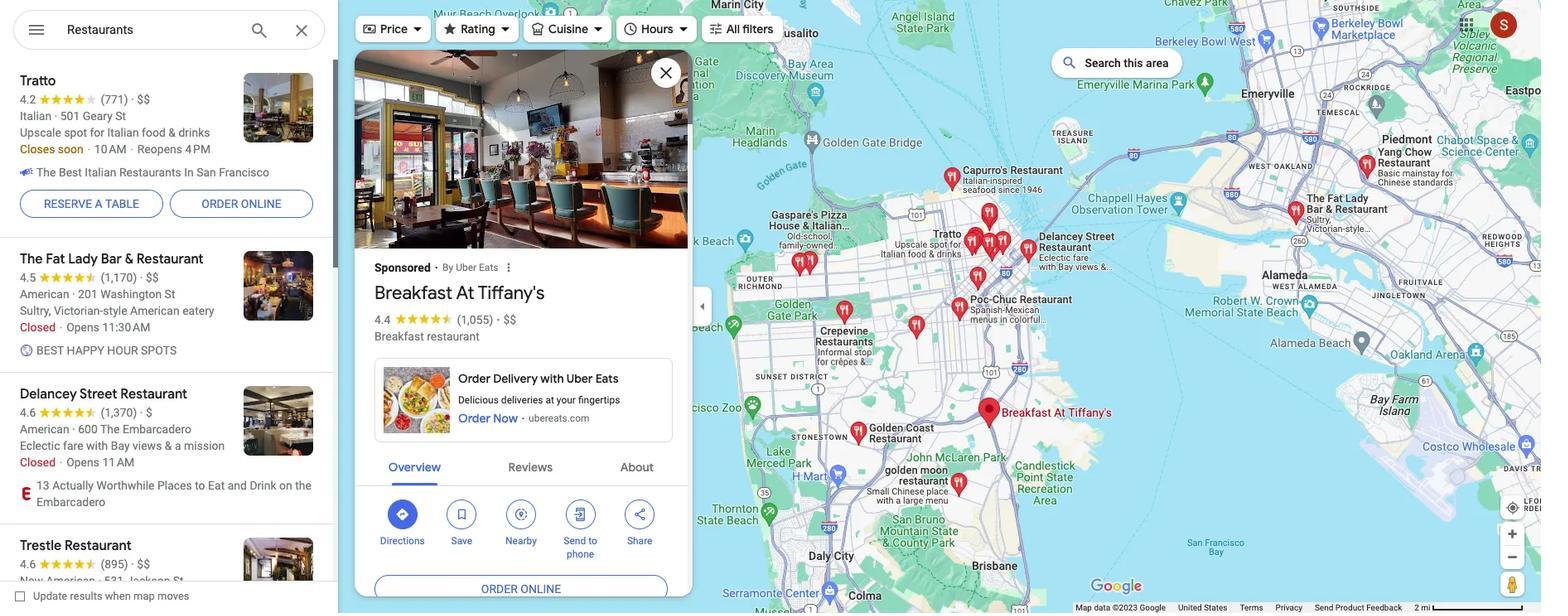 Task type: describe. For each thing, give the bounding box(es) containing it.
to
[[589, 535, 597, 547]]

2
[[1415, 603, 1420, 612]]

sponsored · by uber eats element
[[375, 261, 673, 281]]

actions for breakfast at tiffany's region
[[355, 486, 688, 569]]

reviews button
[[495, 446, 566, 485]]

breakfast at tiffany's
[[375, 281, 545, 305]]

order inside order delivery with uber eats delicious deliveries at your fingertips
[[458, 371, 491, 386]]

united
[[1179, 603, 1202, 612]]

feedback
[[1367, 603, 1402, 612]]

ubereats.com
[[529, 413, 590, 424]]

1,000 photos button
[[367, 207, 480, 236]]

1,055 reviews element
[[457, 313, 493, 326]]

with
[[541, 371, 564, 386]]

reviews
[[509, 460, 553, 475]]

uber inside order delivery with uber eats delicious deliveries at your fingertips
[[567, 371, 593, 386]]

©2023
[[1113, 603, 1138, 612]]

none field inside the restaurants field
[[67, 20, 236, 40]]

eats inside order delivery with uber eats delicious deliveries at your fingertips
[[596, 371, 619, 386]]

reserve a table
[[44, 197, 139, 211]]

delicious
[[458, 394, 499, 406]]

footer inside google maps element
[[1076, 603, 1415, 613]]

sponsored
[[375, 261, 431, 274]]

hours button
[[617, 11, 697, 47]]

deliveries
[[501, 394, 543, 406]]

rating button
[[436, 11, 519, 47]]

product
[[1336, 603, 1365, 612]]

all filters
[[727, 22, 774, 36]]

price button
[[356, 11, 431, 47]]

about button
[[607, 446, 667, 485]]

data
[[1094, 603, 1111, 612]]

moves
[[157, 590, 189, 603]]

breakfast for breakfast at tiffany's
[[375, 281, 453, 305]]

nearby
[[506, 535, 537, 547]]


[[395, 505, 410, 523]]


[[573, 505, 588, 523]]

by uber eats
[[443, 262, 499, 273]]


[[454, 505, 469, 523]]

google maps element
[[0, 0, 1542, 613]]

filters
[[743, 22, 774, 36]]

 search field
[[13, 10, 325, 53]]


[[514, 505, 529, 523]]

4.4
[[375, 313, 391, 326]]

send to phone
[[564, 535, 597, 560]]

order online for order online link within breakfast at tiffany's main content
[[481, 582, 561, 596]]

now
[[493, 411, 518, 426]]

zoom out image
[[1507, 551, 1519, 564]]


[[27, 18, 46, 41]]

this
[[1124, 56, 1143, 70]]

1,000
[[397, 214, 429, 230]]

privacy
[[1276, 603, 1303, 612]]

price
[[380, 22, 408, 36]]

google account: sheryl atherton  
(sheryl.atherton@adept.ai) image
[[1491, 11, 1518, 38]]

table
[[105, 197, 139, 211]]

rating
[[461, 22, 495, 36]]

· $$
[[497, 313, 517, 326]]

at
[[546, 394, 554, 406]]

zoom in image
[[1507, 528, 1519, 540]]

breakfast restaurant
[[375, 329, 480, 343]]

update results when map moves
[[33, 590, 189, 603]]

states
[[1204, 603, 1228, 612]]

2 mi
[[1415, 603, 1431, 612]]

show your location image
[[1506, 501, 1521, 516]]

by
[[443, 262, 453, 273]]

(1,055)
[[457, 313, 493, 326]]

0 vertical spatial uber
[[456, 262, 477, 273]]

send for send to phone
[[564, 535, 586, 547]]



Task type: locate. For each thing, give the bounding box(es) containing it.
when
[[105, 590, 131, 603]]

tiffany's
[[478, 281, 545, 305]]

send
[[564, 535, 586, 547], [1315, 603, 1334, 612]]

None field
[[67, 20, 236, 40]]

restaurant
[[427, 329, 480, 343]]

order now
[[458, 411, 518, 426]]

Restaurants field
[[13, 10, 325, 51]]

map
[[133, 590, 155, 603]]

1 vertical spatial order online link
[[375, 569, 668, 609]]

online inside the results for restaurants feed
[[241, 197, 282, 211]]

tab list containing overview
[[355, 446, 688, 485]]

all filters button
[[702, 11, 784, 47]]

0 horizontal spatial online
[[241, 197, 282, 211]]

send inside send to phone
[[564, 535, 586, 547]]

0 horizontal spatial eats
[[479, 262, 499, 273]]

1 horizontal spatial order online
[[481, 582, 561, 596]]

0 vertical spatial eats
[[479, 262, 499, 273]]

breakfast at tiffany's main content
[[345, 50, 698, 609]]

1 vertical spatial order online
[[481, 582, 561, 596]]

area
[[1146, 56, 1169, 70]]

order inside the results for restaurants feed
[[202, 197, 238, 211]]

all
[[727, 22, 740, 36]]

breakfast restaurant button
[[375, 328, 480, 344]]

fingertips
[[578, 394, 620, 406]]

search this area button
[[1052, 48, 1182, 78]]

order online link
[[170, 184, 313, 224], [375, 569, 668, 609]]

overview
[[389, 460, 441, 475]]

eats
[[479, 262, 499, 273], [596, 371, 619, 386]]

order online for the left order online link
[[202, 197, 282, 211]]


[[633, 505, 647, 523]]

map data ©2023 google
[[1076, 603, 1166, 612]]

online
[[241, 197, 282, 211], [521, 582, 561, 596]]

update
[[33, 590, 67, 603]]

photo of breakfast at tiffany's image
[[345, 50, 698, 249]]

delivery
[[493, 371, 538, 386]]

breakfast inside button
[[375, 329, 424, 343]]

1 vertical spatial breakfast
[[375, 329, 424, 343]]

tab list
[[355, 446, 688, 485]]

google
[[1140, 603, 1166, 612]]

online for order online link within breakfast at tiffany's main content
[[521, 582, 561, 596]]

uber up your
[[567, 371, 593, 386]]

1 vertical spatial online
[[521, 582, 561, 596]]

0 horizontal spatial order online
[[202, 197, 282, 211]]

price: moderate element
[[503, 313, 517, 326]]

directions
[[380, 535, 425, 547]]

eats up tiffany's at the left top of the page
[[479, 262, 499, 273]]

map
[[1076, 603, 1092, 612]]

terms button
[[1240, 603, 1264, 613]]

send up phone
[[564, 535, 586, 547]]

search this area
[[1085, 56, 1169, 70]]

order online inside the results for restaurants feed
[[202, 197, 282, 211]]

eats up fingertips
[[596, 371, 619, 386]]

terms
[[1240, 603, 1264, 612]]

breakfast up 4.4 stars image
[[375, 281, 453, 305]]

send inside 'button'
[[1315, 603, 1334, 612]]

save
[[451, 535, 473, 547]]

share
[[627, 535, 653, 547]]

0 vertical spatial order online link
[[170, 184, 313, 224]]

collapse side panel image
[[694, 298, 712, 316]]

0 vertical spatial breakfast
[[375, 281, 453, 305]]

mi
[[1422, 603, 1431, 612]]

1 horizontal spatial order online link
[[375, 569, 668, 609]]

order online link inside breakfast at tiffany's main content
[[375, 569, 668, 609]]

1 breakfast from the top
[[375, 281, 453, 305]]

reserve a table link
[[20, 184, 163, 224]]

4.4 stars image
[[391, 313, 457, 324]]

photos
[[433, 214, 474, 230]]

order
[[202, 197, 238, 211], [458, 371, 491, 386], [458, 411, 491, 426], [481, 582, 518, 596]]

0 horizontal spatial uber
[[456, 262, 477, 273]]

1 horizontal spatial send
[[1315, 603, 1334, 612]]

results
[[70, 590, 102, 603]]

0 vertical spatial order online
[[202, 197, 282, 211]]

results for restaurants feed
[[0, 60, 338, 613]]

breakfast for breakfast restaurant
[[375, 329, 424, 343]]

order delivery with uber eats delicious deliveries at your fingertips
[[458, 371, 620, 406]]

1,000 photos
[[397, 214, 474, 230]]

0 horizontal spatial send
[[564, 535, 586, 547]]

breakfast
[[375, 281, 453, 305], [375, 329, 424, 343]]

send product feedback
[[1315, 603, 1402, 612]]

at
[[456, 281, 474, 305]]

breakfast down 4.4
[[375, 329, 424, 343]]

footer
[[1076, 603, 1415, 613]]

show street view coverage image
[[1501, 572, 1525, 597]]

overview button
[[375, 446, 454, 485]]

hours
[[642, 22, 673, 36]]

Update results when map moves checkbox
[[15, 586, 189, 607]]

cuisine button
[[524, 11, 612, 47]]

footer containing map data ©2023 google
[[1076, 603, 1415, 613]]

order online inside breakfast at tiffany's main content
[[481, 582, 561, 596]]

about
[[620, 460, 654, 475]]

phone
[[567, 548, 594, 560]]

uber right the by
[[456, 262, 477, 273]]

1 horizontal spatial uber
[[567, 371, 593, 386]]

2 mi button
[[1415, 603, 1524, 612]]

united states button
[[1179, 603, 1228, 613]]

2 breakfast from the top
[[375, 329, 424, 343]]

 button
[[13, 10, 60, 53]]

tab list inside breakfast at tiffany's main content
[[355, 446, 688, 485]]

1 vertical spatial uber
[[567, 371, 593, 386]]

send left the product
[[1315, 603, 1334, 612]]

1 horizontal spatial eats
[[596, 371, 619, 386]]

0 horizontal spatial order online link
[[170, 184, 313, 224]]

$$
[[503, 313, 517, 326]]

0 vertical spatial online
[[241, 197, 282, 211]]

·
[[497, 313, 500, 326]]

your
[[557, 394, 576, 406]]

0 vertical spatial send
[[564, 535, 586, 547]]

search
[[1085, 56, 1121, 70]]

united states
[[1179, 603, 1228, 612]]

1 horizontal spatial online
[[521, 582, 561, 596]]

online inside breakfast at tiffany's main content
[[521, 582, 561, 596]]

reserve
[[44, 197, 92, 211]]

send product feedback button
[[1315, 603, 1402, 613]]

1 vertical spatial eats
[[596, 371, 619, 386]]

a
[[95, 197, 103, 211]]

send for send product feedback
[[1315, 603, 1334, 612]]

online for the left order online link
[[241, 197, 282, 211]]

cuisine
[[548, 22, 588, 36]]

privacy button
[[1276, 603, 1303, 613]]

1 vertical spatial send
[[1315, 603, 1334, 612]]



Task type: vqa. For each thing, say whether or not it's contained in the screenshot.
GOOGLE image
no



